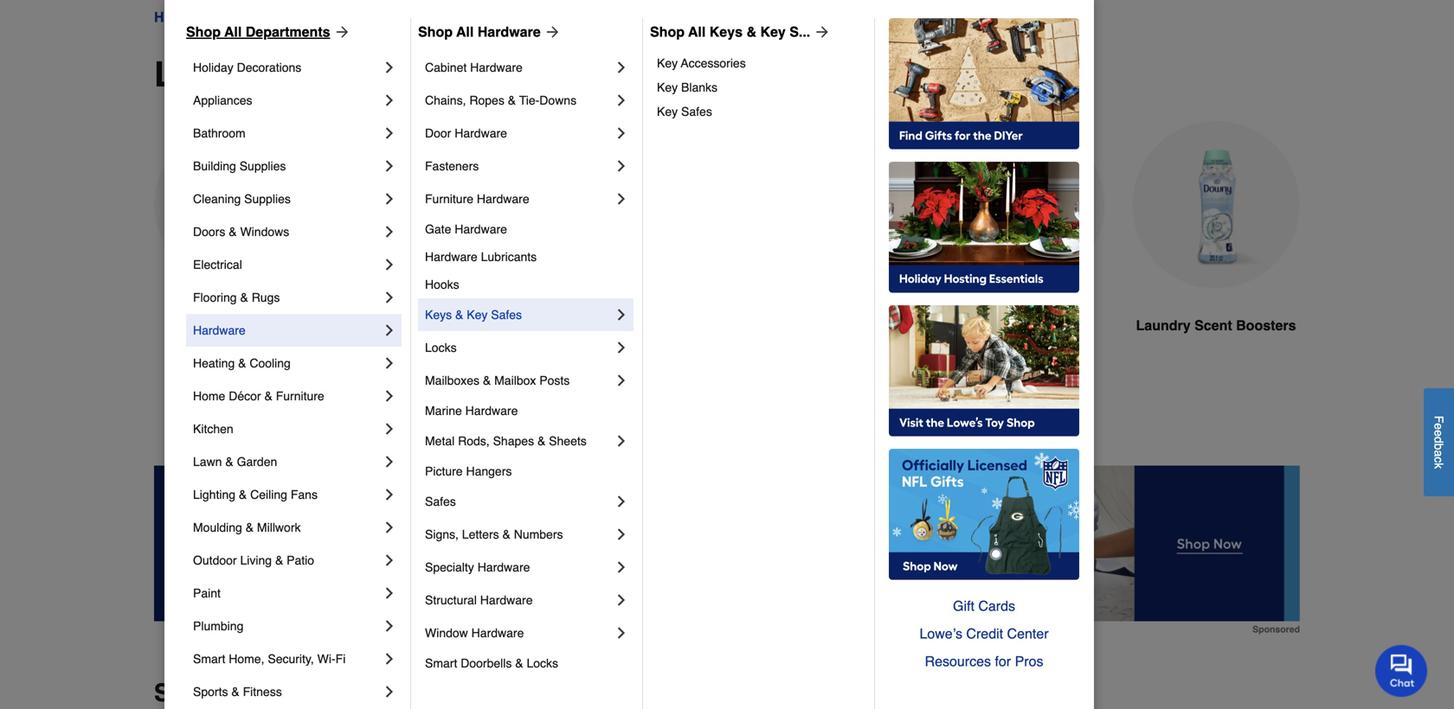 Task type: vqa. For each thing, say whether or not it's contained in the screenshot.
the Small Appliances
no



Task type: describe. For each thing, give the bounding box(es) containing it.
chevron right image for plumbing
[[381, 618, 398, 635]]

chevron right image for structural hardware
[[613, 592, 630, 609]]

safes link
[[425, 486, 613, 518]]

green container of gain laundry detergent. image
[[154, 121, 322, 288]]

building supplies
[[193, 159, 286, 173]]

chevron right image for kitchen
[[381, 421, 398, 438]]

& right doors
[[229, 225, 237, 239]]

home décor & furniture link
[[193, 380, 381, 413]]

fans
[[291, 488, 318, 502]]

shop all keys & key s...
[[650, 24, 810, 40]]

smart home, security, wi-fi
[[193, 653, 346, 667]]

rugs
[[252, 291, 280, 305]]

posts
[[540, 374, 570, 388]]

boosters
[[1236, 318, 1296, 334]]

laundry scent boosters link
[[1132, 121, 1300, 378]]

gate hardware
[[425, 222, 507, 236]]

& right sports
[[231, 686, 240, 699]]

sports & fitness
[[193, 686, 282, 699]]

hardware for structural hardware
[[480, 594, 533, 608]]

chevron right image for metal rods, shapes & sheets
[[613, 433, 630, 450]]

chevron right image for bathroom
[[381, 125, 398, 142]]

flooring
[[193, 291, 237, 305]]

lowe's credit center
[[920, 626, 1049, 642]]

fabric softeners link
[[350, 121, 518, 378]]

hardware up cabinet hardware 'link'
[[478, 24, 541, 40]]

key for key safes
[[657, 105, 678, 119]]

flooring & rugs
[[193, 291, 280, 305]]

chevron right image for safes
[[613, 493, 630, 511]]

shop all departments
[[186, 24, 330, 40]]

orange box of tide washing machine cleaner. image
[[741, 121, 909, 288]]

2 e from the top
[[1432, 430, 1446, 437]]

supplies down laundry supplies "link"
[[300, 55, 445, 94]]

laundry supplies link
[[343, 7, 450, 28]]

mailboxes
[[425, 374, 480, 388]]

chevron right image for furniture hardware
[[613, 190, 630, 208]]

chevron right image for home décor & furniture
[[381, 388, 398, 405]]

cabinet hardware link
[[425, 51, 613, 84]]

door
[[425, 126, 451, 140]]

resources for pros link
[[889, 648, 1079, 676]]

departments
[[246, 24, 330, 40]]

supplies for building supplies link
[[240, 159, 286, 173]]

shapes
[[493, 435, 534, 448]]

furniture hardware link
[[425, 183, 613, 216]]

b
[[1432, 444, 1446, 451]]

hardware for gate hardware
[[455, 222, 507, 236]]

key for key blanks
[[657, 81, 678, 94]]

laundry stain removers link
[[545, 121, 713, 378]]

c
[[1432, 457, 1446, 463]]

& inside 'link'
[[502, 528, 511, 542]]

chevron right image for specialty hardware
[[613, 559, 630, 576]]

credit
[[966, 626, 1003, 642]]

signs, letters & numbers
[[425, 528, 563, 542]]

lawn
[[193, 455, 222, 469]]

laundry for green container of gain laundry detergent. image
[[176, 318, 231, 334]]

& right the lawn
[[225, 455, 233, 469]]

chains, ropes & tie-downs
[[425, 93, 577, 107]]

décor
[[229, 390, 261, 403]]

hardware for cabinet hardware
[[470, 61, 523, 74]]

electrical
[[193, 258, 242, 272]]

numbers
[[514, 528, 563, 542]]

cooling
[[250, 357, 291, 370]]

outdoor
[[193, 554, 237, 568]]

& left patio
[[275, 554, 283, 568]]

hardware for door hardware
[[455, 126, 507, 140]]

locks link
[[425, 332, 613, 364]]

key accessories link
[[657, 51, 862, 75]]

chevron right image for window hardware
[[613, 625, 630, 642]]

cabinet hardware
[[425, 61, 523, 74]]

holiday
[[193, 61, 233, 74]]

fabric for fabric fresheners
[[961, 318, 1002, 334]]

heating & cooling link
[[193, 347, 381, 380]]

specialty hardware
[[425, 561, 530, 575]]

washing
[[767, 318, 824, 334]]

moulding & millwork
[[193, 521, 301, 535]]

wi-
[[317, 653, 336, 667]]

laundry stain removers
[[548, 318, 711, 334]]

fabric for fabric softeners
[[379, 318, 421, 334]]

structural hardware link
[[425, 584, 613, 617]]

marine
[[425, 404, 462, 418]]

doors & windows link
[[193, 216, 381, 248]]

lawn & garden link
[[193, 446, 381, 479]]

holiday decorations
[[193, 61, 301, 74]]

cleaning for the topmost cleaning supplies link
[[208, 9, 266, 25]]

for
[[995, 654, 1011, 670]]

laundry for white bottle of shout stain remover. image on the top left of the page
[[548, 318, 602, 334]]

resources
[[925, 654, 991, 670]]

chevron right image for electrical
[[381, 256, 398, 274]]

lighting
[[193, 488, 235, 502]]

fabric softeners
[[379, 318, 488, 334]]

& left tie-
[[508, 93, 516, 107]]

plumbing
[[193, 620, 244, 634]]

shop all departments link
[[186, 22, 351, 42]]

fitness
[[243, 686, 282, 699]]

visit the lowe's toy shop. image
[[889, 306, 1079, 437]]

shop for shop all hardware
[[418, 24, 453, 40]]

0 horizontal spatial furniture
[[276, 390, 324, 403]]

all for keys
[[688, 24, 706, 40]]

kitchen link
[[193, 413, 381, 446]]

chevron right image for appliances
[[381, 92, 398, 109]]

holiday hosting essentials. image
[[889, 162, 1079, 293]]

appliances link
[[193, 84, 381, 117]]

chevron right image for locks
[[613, 339, 630, 357]]

laundry detergent
[[176, 318, 300, 334]]

building
[[193, 159, 236, 173]]

fi
[[336, 653, 346, 667]]

pros
[[1015, 654, 1043, 670]]

window
[[425, 627, 468, 641]]

cabinet
[[425, 61, 467, 74]]

sports
[[193, 686, 228, 699]]

laundry scent boosters
[[1136, 318, 1296, 334]]

kitchen
[[193, 422, 233, 436]]

chevron right image for building supplies
[[381, 158, 398, 175]]

letters
[[462, 528, 499, 542]]

chevron right image for outdoor living & patio
[[381, 552, 398, 570]]

bottle of downy laundry scent booster. image
[[1132, 121, 1300, 288]]

& right décor
[[264, 390, 273, 403]]

patio
[[287, 554, 314, 568]]

hardware down the flooring
[[193, 324, 246, 338]]

arrow right image
[[810, 23, 831, 41]]

chevron right image for signs, letters & numbers
[[613, 526, 630, 544]]

chevron right image for moulding & millwork
[[381, 519, 398, 537]]

heating & cooling
[[193, 357, 291, 370]]

hangers
[[466, 465, 512, 479]]

1 e from the top
[[1432, 424, 1446, 430]]

find gifts for the diyer. image
[[889, 18, 1079, 150]]

signs,
[[425, 528, 459, 542]]

& left cooling
[[238, 357, 246, 370]]

outdoor living & patio link
[[193, 544, 381, 577]]

& left mailbox
[[483, 374, 491, 388]]

key accessories
[[657, 56, 746, 70]]

1 vertical spatial laundry supplies
[[154, 55, 445, 94]]

chevron right image for paint
[[381, 585, 398, 602]]

laundry for bottle of downy laundry scent booster. image
[[1136, 318, 1191, 334]]

fasteners
[[425, 159, 479, 173]]

a
[[1432, 451, 1446, 457]]

& left sheets
[[538, 435, 546, 448]]

& left ceiling
[[239, 488, 247, 502]]

fresheners
[[1006, 318, 1081, 334]]

removers
[[644, 318, 711, 334]]

& down window hardware link
[[515, 657, 523, 671]]

chevron right image for lighting & ceiling fans
[[381, 486, 398, 504]]

signs, letters & numbers link
[[425, 518, 613, 551]]



Task type: locate. For each thing, give the bounding box(es) containing it.
chevron right image for fasteners
[[613, 158, 630, 175]]

home inside the 'home décor & furniture' link
[[193, 390, 225, 403]]

0 horizontal spatial smart
[[193, 653, 225, 667]]

hardware inside "link"
[[455, 222, 507, 236]]

locks inside 'link'
[[425, 341, 457, 355]]

cleaning down building at the top left of page
[[193, 192, 241, 206]]

ceiling
[[250, 488, 287, 502]]

chevron right image for hardware
[[381, 322, 398, 339]]

0 vertical spatial cleaning supplies
[[208, 9, 328, 25]]

1 vertical spatial home
[[193, 390, 225, 403]]

fabric
[[379, 318, 421, 334], [961, 318, 1002, 334]]

by
[[221, 680, 250, 708]]

hardware up hooks
[[425, 250, 478, 264]]

moulding
[[193, 521, 242, 535]]

0 horizontal spatial locks
[[425, 341, 457, 355]]

mailbox
[[494, 374, 536, 388]]

cleaning supplies up the doors & windows
[[193, 192, 291, 206]]

supplies down bathroom link
[[240, 159, 286, 173]]

officially licensed n f l gifts. shop now. image
[[889, 449, 1079, 581]]

0 horizontal spatial fabric
[[379, 318, 421, 334]]

supplies
[[270, 9, 328, 25], [397, 9, 450, 25], [300, 55, 445, 94], [240, 159, 286, 173], [244, 192, 291, 206]]

0 horizontal spatial keys
[[425, 308, 452, 322]]

2 horizontal spatial safes
[[681, 105, 712, 119]]

laundry right departments
[[343, 9, 393, 25]]

chains, ropes & tie-downs link
[[425, 84, 613, 117]]

cleaning supplies
[[208, 9, 328, 25], [193, 192, 291, 206]]

fasteners link
[[425, 150, 613, 183]]

shop by brand
[[154, 680, 326, 708]]

building supplies link
[[193, 150, 381, 183]]

laundry down shop all departments
[[154, 55, 291, 94]]

chevron right image
[[381, 59, 398, 76], [613, 59, 630, 76], [381, 92, 398, 109], [613, 92, 630, 109], [381, 125, 398, 142], [613, 125, 630, 142], [381, 190, 398, 208], [613, 190, 630, 208], [381, 289, 398, 306], [613, 306, 630, 324], [381, 322, 398, 339], [381, 355, 398, 372], [381, 421, 398, 438], [613, 433, 630, 450], [381, 486, 398, 504], [613, 526, 630, 544], [381, 552, 398, 570], [381, 585, 398, 602], [613, 625, 630, 642], [381, 684, 398, 701]]

2 fabric from the left
[[961, 318, 1002, 334]]

cleaners
[[796, 338, 854, 354]]

sports & fitness link
[[193, 676, 381, 709]]

shop
[[154, 680, 215, 708]]

shop up holiday
[[186, 24, 221, 40]]

cleaning supplies link up decorations
[[208, 7, 328, 28]]

keys
[[710, 24, 743, 40], [425, 308, 452, 322]]

chevron right image for cleaning supplies
[[381, 190, 398, 208]]

2 horizontal spatial all
[[688, 24, 706, 40]]

paint
[[193, 587, 221, 601]]

gate
[[425, 222, 451, 236]]

locks down window hardware link
[[527, 657, 558, 671]]

windows
[[240, 225, 289, 239]]

millwork
[[257, 521, 301, 535]]

metal rods, shapes & sheets link
[[425, 425, 613, 458]]

doors & windows
[[193, 225, 289, 239]]

mailboxes & mailbox posts
[[425, 374, 570, 388]]

0 horizontal spatial all
[[224, 24, 242, 40]]

washing machine cleaners link
[[741, 121, 909, 399]]

chevron right image for door hardware
[[613, 125, 630, 142]]

marine hardware
[[425, 404, 518, 418]]

chevron right image for flooring & rugs
[[381, 289, 398, 306]]

arrow right image inside shop all hardware link
[[541, 23, 561, 41]]

3 all from the left
[[688, 24, 706, 40]]

hardware for window hardware
[[471, 627, 524, 641]]

hardware down fasteners link at the left top of the page
[[477, 192, 529, 206]]

all up cabinet hardware
[[456, 24, 474, 40]]

all for departments
[[224, 24, 242, 40]]

0 vertical spatial cleaning
[[208, 9, 266, 25]]

hardware up the smart doorbells & locks in the bottom of the page
[[471, 627, 524, 641]]

k
[[1432, 463, 1446, 469]]

0 horizontal spatial safes
[[425, 495, 456, 509]]

safes down picture
[[425, 495, 456, 509]]

lubricants
[[481, 250, 537, 264]]

furniture down heating & cooling link
[[276, 390, 324, 403]]

hardware up window hardware link
[[480, 594, 533, 608]]

1 vertical spatial cleaning supplies
[[193, 192, 291, 206]]

smart for smart doorbells & locks
[[425, 657, 457, 671]]

1 vertical spatial cleaning
[[193, 192, 241, 206]]

0 vertical spatial keys
[[710, 24, 743, 40]]

hardware for furniture hardware
[[477, 192, 529, 206]]

cleaning supplies link up windows
[[193, 183, 381, 216]]

hardware inside 'link'
[[470, 61, 523, 74]]

1 horizontal spatial safes
[[491, 308, 522, 322]]

arrow right image for shop all hardware
[[541, 23, 561, 41]]

shop all hardware
[[418, 24, 541, 40]]

supplies up holiday decorations link
[[270, 9, 328, 25]]

specialty hardware link
[[425, 551, 613, 584]]

arrow right image for shop all departments
[[330, 23, 351, 41]]

1 vertical spatial keys
[[425, 308, 452, 322]]

hardware up chains, ropes & tie-downs
[[470, 61, 523, 74]]

hardware up hardware lubricants
[[455, 222, 507, 236]]

1 horizontal spatial all
[[456, 24, 474, 40]]

security,
[[268, 653, 314, 667]]

chevron right image for heating & cooling
[[381, 355, 398, 372]]

fabric left softeners
[[379, 318, 421, 334]]

1 vertical spatial locks
[[527, 657, 558, 671]]

brand
[[256, 680, 326, 708]]

hardware down mailboxes & mailbox posts
[[465, 404, 518, 418]]

1 arrow right image from the left
[[330, 23, 351, 41]]

1 horizontal spatial locks
[[527, 657, 558, 671]]

chevron right image for mailboxes & mailbox posts
[[613, 372, 630, 390]]

1 horizontal spatial home
[[193, 390, 225, 403]]

arrow right image up holiday decorations link
[[330, 23, 351, 41]]

washing machine cleaners
[[767, 318, 883, 354]]

& down hooks
[[455, 308, 463, 322]]

cleaning up holiday decorations
[[208, 9, 266, 25]]

shop inside 'link'
[[186, 24, 221, 40]]

door hardware link
[[425, 117, 613, 150]]

chevron right image for chains, ropes & tie-downs
[[613, 92, 630, 109]]

0 horizontal spatial shop
[[186, 24, 221, 40]]

gift cards link
[[889, 593, 1079, 621]]

0 vertical spatial home
[[154, 9, 193, 25]]

smart doorbells & locks link
[[425, 650, 630, 678]]

1 vertical spatial safes
[[491, 308, 522, 322]]

2 shop from the left
[[418, 24, 453, 40]]

s...
[[790, 24, 810, 40]]

smart up sports
[[193, 653, 225, 667]]

doorbells
[[461, 657, 512, 671]]

fabric left fresheners
[[961, 318, 1002, 334]]

1 horizontal spatial furniture
[[425, 192, 474, 206]]

shop up key accessories
[[650, 24, 685, 40]]

& up key accessories link
[[747, 24, 757, 40]]

home for home décor & furniture
[[193, 390, 225, 403]]

supplies up windows
[[244, 192, 291, 206]]

f e e d b a c k button
[[1424, 389, 1454, 497]]

keys up accessories
[[710, 24, 743, 40]]

key safes link
[[657, 100, 862, 124]]

0 vertical spatial furniture
[[425, 192, 474, 206]]

1 all from the left
[[224, 24, 242, 40]]

home,
[[229, 653, 264, 667]]

3 shop from the left
[[650, 24, 685, 40]]

chevron right image for doors & windows
[[381, 223, 398, 241]]

1 horizontal spatial arrow right image
[[541, 23, 561, 41]]

hardware for marine hardware
[[465, 404, 518, 418]]

safes
[[681, 105, 712, 119], [491, 308, 522, 322], [425, 495, 456, 509]]

mailboxes & mailbox posts link
[[425, 364, 613, 397]]

0 vertical spatial cleaning supplies link
[[208, 7, 328, 28]]

holiday decorations link
[[193, 51, 381, 84]]

key for key accessories
[[657, 56, 678, 70]]

window hardware
[[425, 627, 524, 641]]

hardware link
[[193, 314, 381, 347]]

white bottle of shout stain remover. image
[[545, 121, 713, 289]]

supplies for the bottommost cleaning supplies link
[[244, 192, 291, 206]]

home décor & furniture
[[193, 390, 324, 403]]

chevron right image for sports & fitness
[[381, 684, 398, 701]]

1 horizontal spatial fabric
[[961, 318, 1002, 334]]

cleaning supplies for the bottommost cleaning supplies link
[[193, 192, 291, 206]]

chevron right image
[[381, 158, 398, 175], [613, 158, 630, 175], [381, 223, 398, 241], [381, 256, 398, 274], [613, 339, 630, 357], [613, 372, 630, 390], [381, 388, 398, 405], [381, 454, 398, 471], [613, 493, 630, 511], [381, 519, 398, 537], [613, 559, 630, 576], [613, 592, 630, 609], [381, 618, 398, 635], [381, 651, 398, 668]]

advertisement region
[[154, 466, 1300, 635]]

arrow right image
[[330, 23, 351, 41], [541, 23, 561, 41]]

resources for pros
[[925, 654, 1043, 670]]

supplies for the topmost cleaning supplies link
[[270, 9, 328, 25]]

shop up cabinet
[[418, 24, 453, 40]]

f e e d b a c k
[[1432, 416, 1446, 469]]

structural hardware
[[425, 594, 533, 608]]

metal
[[425, 435, 455, 448]]

all up key accessories
[[688, 24, 706, 40]]

chevron right image for lawn & garden
[[381, 454, 398, 471]]

hooks
[[425, 278, 459, 292]]

2 vertical spatial safes
[[425, 495, 456, 509]]

safes up locks 'link'
[[491, 308, 522, 322]]

door hardware
[[425, 126, 507, 140]]

picture
[[425, 465, 463, 479]]

1 shop from the left
[[186, 24, 221, 40]]

0 horizontal spatial home
[[154, 9, 193, 25]]

& left rugs
[[240, 291, 248, 305]]

cleaning supplies up decorations
[[208, 9, 328, 25]]

home
[[154, 9, 193, 25], [193, 390, 225, 403]]

fabric inside 'fabric softeners' 'link'
[[379, 318, 421, 334]]

marine hardware link
[[425, 397, 630, 425]]

bathroom
[[193, 126, 246, 140]]

safes down blanks
[[681, 105, 712, 119]]

2 all from the left
[[456, 24, 474, 40]]

& right letters
[[502, 528, 511, 542]]

laundry supplies up cabinet
[[343, 9, 450, 25]]

0 vertical spatial safes
[[681, 105, 712, 119]]

living
[[240, 554, 272, 568]]

fabric inside fabric fresheners link
[[961, 318, 1002, 334]]

laundry down the flooring
[[176, 318, 231, 334]]

gift cards
[[953, 599, 1015, 615]]

shop
[[186, 24, 221, 40], [418, 24, 453, 40], [650, 24, 685, 40]]

tie-
[[519, 93, 540, 107]]

supplies up cabinet
[[397, 9, 450, 25]]

blue spray bottle of febreze fabric freshener. image
[[937, 121, 1105, 289]]

chevron right image for keys & key safes
[[613, 306, 630, 324]]

supplies for laundry supplies "link"
[[397, 9, 450, 25]]

metal rods, shapes & sheets
[[425, 435, 587, 448]]

0 vertical spatial locks
[[425, 341, 457, 355]]

chevron right image for holiday decorations
[[381, 59, 398, 76]]

locks down fabric softeners
[[425, 341, 457, 355]]

hardware down ropes
[[455, 126, 507, 140]]

blue bottle of downy fabric softener. image
[[350, 121, 518, 288]]

gate hardware link
[[425, 216, 630, 243]]

1 horizontal spatial smart
[[425, 657, 457, 671]]

laundry inside "link"
[[343, 9, 393, 25]]

gift
[[953, 599, 975, 615]]

stain
[[606, 318, 640, 334]]

cleaning for the bottommost cleaning supplies link
[[193, 192, 241, 206]]

paint link
[[193, 577, 381, 610]]

1 vertical spatial cleaning supplies link
[[193, 183, 381, 216]]

0 horizontal spatial arrow right image
[[330, 23, 351, 41]]

chevron right image for cabinet hardware
[[613, 59, 630, 76]]

2 arrow right image from the left
[[541, 23, 561, 41]]

supplies inside "link"
[[397, 9, 450, 25]]

keys down hooks
[[425, 308, 452, 322]]

sheets
[[549, 435, 587, 448]]

locks
[[425, 341, 457, 355], [527, 657, 558, 671]]

lawn & garden
[[193, 455, 277, 469]]

all inside 'link'
[[224, 24, 242, 40]]

laundry left scent
[[1136, 318, 1191, 334]]

lowe's
[[920, 626, 963, 642]]

1 vertical spatial furniture
[[276, 390, 324, 403]]

smart down window
[[425, 657, 457, 671]]

hardware down 'signs, letters & numbers'
[[478, 561, 530, 575]]

ropes
[[469, 93, 505, 107]]

chevron right image for smart home, security, wi-fi
[[381, 651, 398, 668]]

picture hangers
[[425, 465, 512, 479]]

1 horizontal spatial keys
[[710, 24, 743, 40]]

lighting & ceiling fans
[[193, 488, 318, 502]]

& left millwork
[[246, 521, 254, 535]]

hardware for specialty hardware
[[478, 561, 530, 575]]

shop for shop all departments
[[186, 24, 221, 40]]

cleaning supplies for the topmost cleaning supplies link
[[208, 9, 328, 25]]

laundry detergent link
[[154, 121, 322, 378]]

e up b
[[1432, 430, 1446, 437]]

chat invite button image
[[1375, 645, 1428, 698]]

home for home
[[154, 9, 193, 25]]

e up the d
[[1432, 424, 1446, 430]]

key blanks
[[657, 81, 718, 94]]

0 vertical spatial laundry supplies
[[343, 9, 450, 25]]

arrow right image inside shop all departments 'link'
[[330, 23, 351, 41]]

shop for shop all keys & key s...
[[650, 24, 685, 40]]

furniture up "gate"
[[425, 192, 474, 206]]

laundry supplies down departments
[[154, 55, 445, 94]]

arrow right image up cabinet hardware 'link'
[[541, 23, 561, 41]]

smart for smart home, security, wi-fi
[[193, 653, 225, 667]]

lighting & ceiling fans link
[[193, 479, 381, 512]]

1 horizontal spatial shop
[[418, 24, 453, 40]]

laundry left stain
[[548, 318, 602, 334]]

1 fabric from the left
[[379, 318, 421, 334]]

all for hardware
[[456, 24, 474, 40]]

2 horizontal spatial shop
[[650, 24, 685, 40]]

all up holiday decorations
[[224, 24, 242, 40]]



